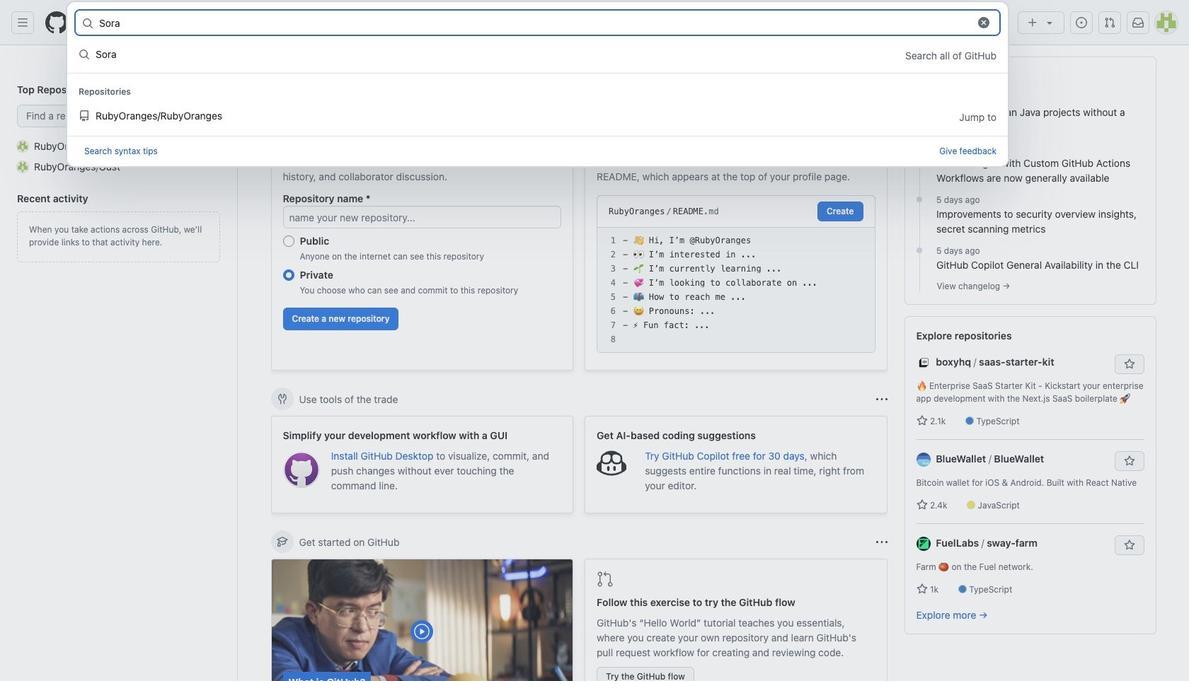 Task type: locate. For each thing, give the bounding box(es) containing it.
try the github flow element
[[585, 559, 888, 682]]

3 star this repository image from the top
[[1124, 540, 1135, 552]]

None radio
[[283, 236, 294, 247], [283, 270, 294, 281], [283, 236, 294, 247], [283, 270, 294, 281]]

gust image
[[17, 161, 28, 172]]

issue opened image
[[1076, 17, 1088, 28]]

dot fill image
[[914, 143, 925, 154], [914, 194, 925, 205], [914, 245, 925, 256]]

command palette image
[[984, 17, 995, 28]]

name your new repository... text field
[[283, 206, 562, 229]]

2 vertical spatial dot fill image
[[914, 245, 925, 256]]

0 vertical spatial star this repository image
[[1124, 359, 1135, 370]]

star image
[[917, 416, 928, 427]]

0 vertical spatial dot fill image
[[914, 143, 925, 154]]

star image
[[917, 500, 928, 511], [917, 584, 928, 596]]

None text field
[[99, 11, 969, 34]]

why am i seeing this? image
[[876, 394, 888, 405]]

star this repository image
[[1124, 359, 1135, 370], [1124, 456, 1135, 467], [1124, 540, 1135, 552]]

why am i seeing this? image
[[876, 537, 888, 548]]

1 vertical spatial dot fill image
[[914, 194, 925, 205]]

None submit
[[818, 202, 864, 222]]

@boxyhq profile image
[[917, 356, 931, 371]]

@bluewallet profile image
[[917, 453, 931, 468]]

2 vertical spatial star this repository image
[[1124, 540, 1135, 552]]

star image down @fuellabs profile icon
[[917, 584, 928, 596]]

get ai-based coding suggestions element
[[585, 416, 888, 514]]

explore element
[[905, 57, 1157, 682]]

2 star this repository image from the top
[[1124, 456, 1135, 467]]

Find a repository… text field
[[17, 105, 220, 127]]

star image up @fuellabs profile icon
[[917, 500, 928, 511]]

git pull request image
[[597, 571, 614, 588]]

introduce yourself with a profile readme element
[[585, 122, 888, 371]]

notifications image
[[1133, 17, 1144, 28]]

what is github? image
[[272, 560, 573, 682]]

1 dot fill image from the top
[[914, 143, 925, 154]]

3 dot fill image from the top
[[914, 245, 925, 256]]

2 star image from the top
[[917, 584, 928, 596]]

start a new repository element
[[271, 122, 574, 371]]

1 vertical spatial star this repository image
[[1124, 456, 1135, 467]]

dialog
[[67, 1, 1009, 167]]

1 vertical spatial star image
[[917, 584, 928, 596]]

star this repository image for @boxyhq profile icon
[[1124, 359, 1135, 370]]

github desktop image
[[283, 452, 320, 489]]

filter image
[[818, 64, 829, 75]]

0 vertical spatial star image
[[917, 500, 928, 511]]

star image for the '@bluewallet profile' image at the bottom of page
[[917, 500, 928, 511]]

explore repositories navigation
[[905, 317, 1157, 635]]

1 star image from the top
[[917, 500, 928, 511]]

1 star this repository image from the top
[[1124, 359, 1135, 370]]



Task type: describe. For each thing, give the bounding box(es) containing it.
@fuellabs profile image
[[917, 538, 931, 552]]

what is github? element
[[271, 559, 574, 682]]

homepage image
[[45, 11, 68, 34]]

Top Repositories search field
[[17, 105, 220, 127]]

mortar board image
[[277, 537, 288, 548]]

star this repository image for the '@bluewallet profile' image at the bottom of page
[[1124, 456, 1135, 467]]

suggestions list box
[[67, 38, 1008, 136]]

none submit inside introduce yourself with a profile readme element
[[818, 202, 864, 222]]

plus image
[[1027, 17, 1039, 28]]

star image for @fuellabs profile icon
[[917, 584, 928, 596]]

git pull request image
[[1105, 17, 1116, 28]]

tools image
[[277, 394, 288, 405]]

2 dot fill image from the top
[[914, 194, 925, 205]]

play image
[[414, 624, 431, 641]]

triangle down image
[[1044, 17, 1056, 28]]

simplify your development workflow with a gui element
[[271, 416, 574, 514]]

rubyoranges image
[[17, 141, 28, 152]]

star this repository image for @fuellabs profile icon
[[1124, 540, 1135, 552]]



Task type: vqa. For each thing, say whether or not it's contained in the screenshot.
@Fuellabs Profile "IMAGE"
yes



